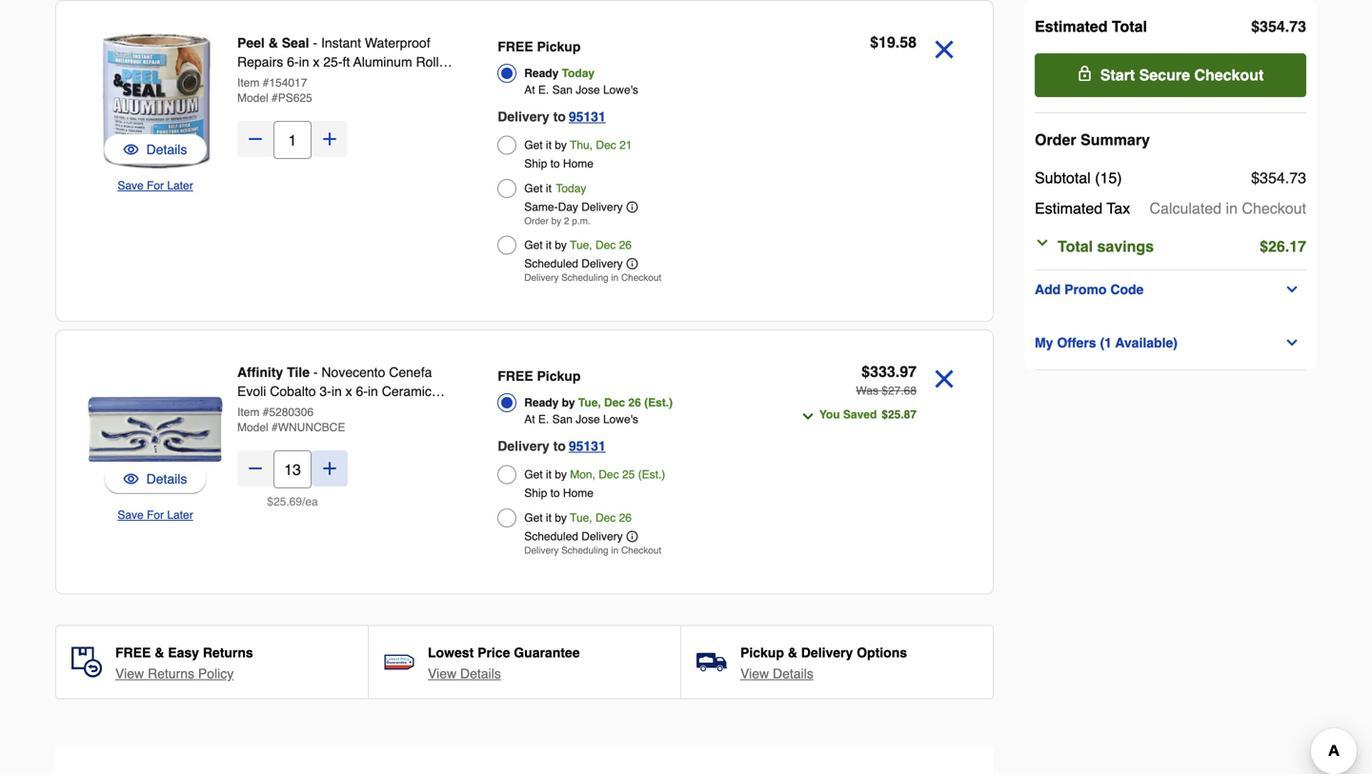 Task type: vqa. For each thing, say whether or not it's contained in the screenshot.
minus image at the bottom of the page the Stepper number input field with increment and decrement buttons NUMBER FIELD
yes



Task type: locate. For each thing, give the bounding box(es) containing it.
to down 'get it by mon, dec 25 (est.)'
[[551, 487, 560, 500]]

2 estimated from the top
[[1035, 200, 1103, 217]]

5 it from the top
[[546, 512, 552, 525]]

69
[[289, 496, 302, 509]]

25 left 87
[[888, 408, 901, 422]]

estimated tax
[[1035, 200, 1131, 217]]

free up ready today
[[498, 39, 533, 54]]

novecento cenefa evoli cobalto 3-in x 6-in ceramic bullnose tile (0.1-sq. ft/ piece) image
[[87, 361, 224, 499]]

0 vertical spatial estimated
[[1035, 18, 1108, 35]]

pickup & delivery options view details
[[741, 646, 907, 682]]

1 for from the top
[[147, 179, 164, 193]]

0 horizontal spatial &
[[155, 646, 164, 661]]

home down get it by thu, dec 21
[[563, 157, 594, 171]]

scheduling down mon,
[[562, 546, 609, 557]]

today up same-day delivery
[[556, 182, 587, 195]]

affinity tile -
[[237, 365, 322, 380]]

2 e. from the top
[[538, 413, 549, 427]]

x up sq. on the left of page
[[346, 384, 352, 399]]

ship up get it today on the top left of page
[[524, 157, 547, 171]]

2 later from the top
[[167, 509, 193, 522]]

2 for from the top
[[147, 509, 164, 522]]

0 vertical spatial jose
[[576, 83, 600, 97]]

info image down 'get it by mon, dec 25 (est.)'
[[627, 531, 638, 543]]

it
[[546, 139, 552, 152], [546, 182, 552, 195], [546, 239, 552, 252], [546, 468, 552, 482], [546, 512, 552, 525]]

0 vertical spatial save
[[118, 179, 144, 193]]

chevron down image for my offers (1 available)
[[1285, 336, 1300, 351]]

ship to home up get it today on the top left of page
[[524, 157, 594, 171]]

5 get from the top
[[524, 512, 543, 525]]

2 san from the top
[[552, 413, 573, 427]]

available)
[[1116, 336, 1178, 351]]

novecento cenefa evoli cobalto 3-in x 6-in ceramic bullnose tile (0.1-sq. ft/ piece)
[[237, 365, 432, 418]]

aluminum
[[353, 54, 412, 70]]

333
[[870, 363, 896, 381]]

0 vertical spatial (est.)
[[644, 397, 673, 410]]

0 vertical spatial tue,
[[570, 239, 593, 252]]

1 at e. san jose lowe's from the top
[[524, 83, 639, 97]]

ready for roll
[[524, 67, 559, 80]]

0 horizontal spatial 25
[[274, 496, 286, 509]]

26 left 17
[[1269, 238, 1286, 255]]

today
[[562, 67, 595, 80], [556, 182, 587, 195]]

2 jose from the top
[[576, 413, 600, 427]]

2 item from the top
[[237, 406, 260, 419]]

0 horizontal spatial total
[[1058, 238, 1093, 255]]

view inside lowest price guarantee view details
[[428, 667, 457, 682]]

2 home from the top
[[563, 487, 594, 500]]

1 e. from the top
[[538, 83, 549, 97]]

summary
[[1081, 131, 1150, 149]]

1 vertical spatial at
[[524, 413, 535, 427]]

quickview image
[[124, 140, 139, 159]]

it up same-
[[546, 182, 552, 195]]

6- down seal
[[287, 54, 299, 70]]

1 stepper number input field with increment and decrement buttons number field from the top
[[274, 121, 312, 159]]

0 vertical spatial $ 354 . 73
[[1252, 18, 1307, 35]]

item #5280306 model #wnuncbce
[[237, 406, 345, 435]]

save down quickview image
[[118, 509, 144, 522]]

2 lowe's from the top
[[603, 413, 639, 427]]

get left thu,
[[524, 139, 543, 152]]

1 vertical spatial delivery to 95131
[[498, 439, 606, 454]]

1 home from the top
[[563, 157, 594, 171]]

save for later down quickview image
[[118, 509, 193, 522]]

ship to home for novecento cenefa evoli cobalto 3-in x 6-in ceramic bullnose tile (0.1-sq. ft/ piece)
[[524, 487, 594, 500]]

1 vertical spatial estimated
[[1035, 200, 1103, 217]]

2 scheduled from the top
[[524, 530, 579, 544]]

ready
[[524, 67, 559, 80], [524, 397, 559, 410]]

2 scheduling from the top
[[562, 546, 609, 557]]

by left thu,
[[555, 139, 567, 152]]

ready up 'get it by mon, dec 25 (est.)'
[[524, 397, 559, 410]]

0 vertical spatial option group
[[498, 33, 762, 289]]

delivery to 95131 up get it by thu, dec 21
[[498, 109, 606, 124]]

2 95131 from the top
[[569, 439, 606, 454]]

for down instant waterproof repairs 6-in x 25-ft aluminum roll flashing image
[[147, 179, 164, 193]]

1 horizontal spatial view
[[428, 667, 457, 682]]

by
[[555, 139, 567, 152], [551, 216, 562, 227], [555, 239, 567, 252], [562, 397, 575, 410], [555, 468, 567, 482], [555, 512, 567, 525]]

0 vertical spatial -
[[313, 35, 317, 51]]

0 vertical spatial ship to home
[[524, 157, 594, 171]]

estimated for estimated tax
[[1035, 200, 1103, 217]]

details
[[146, 142, 187, 157], [146, 472, 187, 487], [460, 667, 501, 682], [773, 667, 814, 682]]

1 vertical spatial chevron down image
[[1285, 282, 1300, 297]]

e. down ready by tue, dec 26 (est.) in the left bottom of the page
[[538, 413, 549, 427]]

1 view details link from the left
[[428, 665, 501, 684]]

1 save from the top
[[118, 179, 144, 193]]

tue, for second info image
[[570, 512, 593, 525]]

1 vertical spatial scheduled delivery
[[524, 530, 623, 544]]

& inside 'pickup & delivery options view details'
[[788, 646, 798, 661]]

#ps625
[[272, 92, 312, 105]]

0 horizontal spatial view details link
[[428, 665, 501, 684]]

delivery
[[498, 109, 550, 124], [582, 201, 623, 214], [582, 257, 623, 271], [524, 273, 559, 284], [498, 439, 550, 454], [582, 530, 623, 544], [524, 546, 559, 557], [801, 646, 853, 661]]

get for second info image
[[524, 512, 543, 525]]

3 get from the top
[[524, 239, 543, 252]]

&
[[269, 35, 278, 51], [155, 646, 164, 661], [788, 646, 798, 661]]

1 horizontal spatial order
[[1035, 131, 1077, 149]]

2 $ 354 . 73 from the top
[[1252, 169, 1307, 187]]

returns up policy
[[203, 646, 253, 661]]

order for order summary
[[1035, 131, 1077, 149]]

0 vertical spatial e.
[[538, 83, 549, 97]]

remove item image
[[928, 33, 961, 66]]

95131
[[569, 109, 606, 124], [569, 439, 606, 454]]

get up same-
[[524, 182, 543, 195]]

info image
[[627, 258, 638, 270], [627, 531, 638, 543]]

model for bullnose
[[237, 421, 269, 435]]

1 vertical spatial pickup
[[537, 369, 581, 384]]

jose down ready by tue, dec 26 (est.) in the left bottom of the page
[[576, 413, 600, 427]]

plus image
[[320, 459, 339, 479]]

it left mon,
[[546, 468, 552, 482]]

info image
[[627, 202, 638, 213]]

total
[[1112, 18, 1148, 35], [1058, 238, 1093, 255]]

total down estimated tax in the right top of the page
[[1058, 238, 1093, 255]]

get it by tue, dec 26 down mon,
[[524, 512, 632, 525]]

1 73 from the top
[[1290, 18, 1307, 35]]

0 vertical spatial tile
[[287, 365, 310, 380]]

at down ready by tue, dec 26 (est.) in the left bottom of the page
[[524, 413, 535, 427]]

tile up cobalto
[[287, 365, 310, 380]]

0 vertical spatial save for later button
[[118, 176, 193, 195]]

lowe's down ready by tue, dec 26 (est.) in the left bottom of the page
[[603, 413, 639, 427]]

chevron down image
[[1035, 235, 1050, 251], [1285, 282, 1300, 297], [1285, 336, 1300, 351]]

2 95131 button from the top
[[569, 435, 606, 458]]

save for later button for bullnose
[[118, 506, 193, 525]]

get
[[524, 139, 543, 152], [524, 182, 543, 195], [524, 239, 543, 252], [524, 468, 543, 482], [524, 512, 543, 525]]

2 at e. san jose lowe's from the top
[[524, 413, 639, 427]]

add
[[1035, 282, 1061, 297]]

6- inside novecento cenefa evoli cobalto 3-in x 6-in ceramic bullnose tile (0.1-sq. ft/ piece)
[[356, 384, 368, 399]]

at
[[524, 83, 535, 97], [524, 413, 535, 427]]

easy
[[168, 646, 199, 661]]

Stepper number input field with increment and decrement buttons number field
[[274, 121, 312, 159], [274, 451, 312, 489]]

dec left 21
[[596, 139, 616, 152]]

2 vertical spatial tue,
[[570, 512, 593, 525]]

dec down same-day delivery
[[596, 239, 616, 252]]

tue, down mon,
[[570, 512, 593, 525]]

save down quickview icon
[[118, 179, 144, 193]]

0 horizontal spatial view
[[115, 667, 144, 682]]

2 horizontal spatial view
[[741, 667, 769, 682]]

95131 up thu,
[[569, 109, 606, 124]]

jose for instant waterproof repairs 6-in x 25-ft aluminum roll flashing
[[576, 83, 600, 97]]

model inside item #154017 model #ps625
[[237, 92, 269, 105]]

ft
[[343, 54, 350, 70]]

2 model from the top
[[237, 421, 269, 435]]

lowest price guarantee view details
[[428, 646, 580, 682]]

0 vertical spatial scheduled
[[524, 257, 579, 271]]

save for later for novecento cenefa evoli cobalto 3-in x 6-in ceramic bullnose tile (0.1-sq. ft/ piece)
[[118, 509, 193, 522]]

jose down ready today
[[576, 83, 600, 97]]

1 vertical spatial tile
[[292, 403, 313, 418]]

for down novecento cenefa evoli cobalto 3-in x 6-in ceramic bullnose tile (0.1-sq. ft/ piece) image
[[147, 509, 164, 522]]

0 vertical spatial stepper number input field with increment and decrement buttons number field
[[274, 121, 312, 159]]

1 ready from the top
[[524, 67, 559, 80]]

minus image
[[246, 130, 265, 149], [246, 459, 265, 479]]

$ up start secure checkout
[[1252, 18, 1260, 35]]

2 - from the top
[[313, 365, 318, 380]]

1 vertical spatial get it by tue, dec 26
[[524, 512, 632, 525]]

1 save for later from the top
[[118, 179, 193, 193]]

1 354 from the top
[[1260, 18, 1286, 35]]

in right calculated
[[1226, 200, 1238, 217]]

evoli
[[237, 384, 266, 399]]

view inside 'pickup & delivery options view details'
[[741, 667, 769, 682]]

$ right was
[[882, 385, 888, 398]]

estimated for estimated total
[[1035, 18, 1108, 35]]

offers
[[1057, 336, 1097, 351]]

scheduled down order by 2 p.m.
[[524, 257, 579, 271]]

1 view from the left
[[115, 667, 144, 682]]

ready up get it by thu, dec 21
[[524, 67, 559, 80]]

26 down info icon
[[619, 239, 632, 252]]

2 scheduled delivery from the top
[[524, 530, 623, 544]]

san down ready by tue, dec 26 (est.) in the left bottom of the page
[[552, 413, 573, 427]]

model down flashing
[[237, 92, 269, 105]]

1 jose from the top
[[576, 83, 600, 97]]

free for roll
[[498, 39, 533, 54]]

1 horizontal spatial 6-
[[356, 384, 368, 399]]

free
[[498, 39, 533, 54], [498, 369, 533, 384], [115, 646, 151, 661]]

1 vertical spatial x
[[346, 384, 352, 399]]

1 vertical spatial returns
[[148, 667, 194, 682]]

1 vertical spatial save for later button
[[118, 506, 193, 525]]

2 ready from the top
[[524, 397, 559, 410]]

0 vertical spatial item
[[237, 76, 260, 90]]

at e. san jose lowe's down ready today
[[524, 83, 639, 97]]

1 vertical spatial home
[[563, 487, 594, 500]]

1 vertical spatial stepper number input field with increment and decrement buttons number field
[[274, 451, 312, 489]]

view details link
[[428, 665, 501, 684], [741, 665, 814, 684]]

ready for ceramic
[[524, 397, 559, 410]]

add promo code link
[[1035, 278, 1307, 301]]

1 san from the top
[[552, 83, 573, 97]]

san down ready today
[[552, 83, 573, 97]]

today up get it by thu, dec 21
[[562, 67, 595, 80]]

0 vertical spatial ready
[[524, 67, 559, 80]]

0 horizontal spatial 6-
[[287, 54, 299, 70]]

0 vertical spatial pickup
[[537, 39, 581, 54]]

instant
[[321, 35, 361, 51]]

& inside free & easy returns view returns policy
[[155, 646, 164, 661]]

0 vertical spatial san
[[552, 83, 573, 97]]

view
[[115, 667, 144, 682], [428, 667, 457, 682], [741, 667, 769, 682]]

get down 'get it by mon, dec 25 (est.)'
[[524, 512, 543, 525]]

in down same-day delivery
[[611, 273, 619, 284]]

1 vertical spatial minus image
[[246, 459, 265, 479]]

0 vertical spatial delivery to 95131
[[498, 109, 606, 124]]

lowe's for novecento cenefa evoli cobalto 3-in x 6-in ceramic bullnose tile (0.1-sq. ft/ piece)
[[603, 413, 639, 427]]

it down order by 2 p.m.
[[546, 239, 552, 252]]

1 horizontal spatial 25
[[622, 468, 635, 482]]

2 view from the left
[[428, 667, 457, 682]]

to
[[553, 109, 566, 124], [551, 157, 560, 171], [553, 439, 566, 454], [551, 487, 560, 500]]

e.
[[538, 83, 549, 97], [538, 413, 549, 427]]

0 vertical spatial ship
[[524, 157, 547, 171]]

2 stepper number input field with increment and decrement buttons number field from the top
[[274, 451, 312, 489]]

0 vertical spatial at
[[524, 83, 535, 97]]

save for later
[[118, 179, 193, 193], [118, 509, 193, 522]]

2 ship from the top
[[524, 487, 547, 500]]

& for pickup
[[788, 646, 798, 661]]

at e. san jose lowe's
[[524, 83, 639, 97], [524, 413, 639, 427]]

0 vertical spatial free
[[498, 39, 533, 54]]

1 vertical spatial $ 354 . 73
[[1252, 169, 1307, 187]]

0 vertical spatial free pickup
[[498, 39, 581, 54]]

2 info image from the top
[[627, 531, 638, 543]]

1 estimated from the top
[[1035, 18, 1108, 35]]

0 vertical spatial at e. san jose lowe's
[[524, 83, 639, 97]]

2 view details link from the left
[[741, 665, 814, 684]]

1 vertical spatial 95131 button
[[569, 435, 606, 458]]

2 get from the top
[[524, 182, 543, 195]]

free pickup up ready today
[[498, 39, 581, 54]]

scheduled down mon,
[[524, 530, 579, 544]]

delivery scheduling in checkout down "p.m."
[[524, 273, 662, 284]]

item
[[237, 76, 260, 90], [237, 406, 260, 419]]

view inside free & easy returns view returns policy
[[115, 667, 144, 682]]

0 vertical spatial 354
[[1260, 18, 1286, 35]]

1 95131 from the top
[[569, 109, 606, 124]]

354 for estimated total
[[1260, 18, 1286, 35]]

1 at from the top
[[524, 83, 535, 97]]

item down repairs
[[237, 76, 260, 90]]

item inside item #154017 model #ps625
[[237, 76, 260, 90]]

1 $ 354 . 73 from the top
[[1252, 18, 1307, 35]]

model
[[237, 92, 269, 105], [237, 421, 269, 435]]

estimated
[[1035, 18, 1108, 35], [1035, 200, 1103, 217]]

0 vertical spatial scheduling
[[562, 273, 609, 284]]

3 view from the left
[[741, 667, 769, 682]]

1 horizontal spatial x
[[346, 384, 352, 399]]

san for instant waterproof repairs 6-in x 25-ft aluminum roll flashing
[[552, 83, 573, 97]]

0 vertical spatial returns
[[203, 646, 253, 661]]

2 save from the top
[[118, 509, 144, 522]]

1 vertical spatial ready
[[524, 397, 559, 410]]

saved
[[844, 408, 877, 422]]

1 vertical spatial option group
[[498, 363, 762, 562]]

#wnuncbce
[[272, 421, 345, 435]]

95131 for novecento cenefa evoli cobalto 3-in x 6-in ceramic bullnose tile (0.1-sq. ft/ piece)
[[569, 439, 606, 454]]

1 model from the top
[[237, 92, 269, 105]]

1 later from the top
[[167, 179, 193, 193]]

1 vertical spatial ship to home
[[524, 487, 594, 500]]

checkout
[[1195, 66, 1264, 84], [1242, 200, 1307, 217], [621, 273, 662, 284], [621, 546, 662, 557]]

ship to home
[[524, 157, 594, 171], [524, 487, 594, 500]]

1 vertical spatial tue,
[[579, 397, 601, 410]]

free & easy returns view returns policy
[[115, 646, 253, 682]]

2 at from the top
[[524, 413, 535, 427]]

25
[[888, 408, 901, 422], [622, 468, 635, 482], [274, 496, 286, 509]]

instant waterproof repairs 6-in x 25-ft aluminum roll flashing image
[[87, 31, 224, 169]]

option group for novecento cenefa evoli cobalto 3-in x 6-in ceramic bullnose tile (0.1-sq. ft/ piece)
[[498, 363, 762, 562]]

6- down novecento at the top of the page
[[356, 384, 368, 399]]

1 vertical spatial scheduling
[[562, 546, 609, 557]]

to up get it today on the top left of page
[[551, 157, 560, 171]]

get it today
[[524, 182, 587, 195]]

- right seal
[[313, 35, 317, 51]]

tile inside novecento cenefa evoli cobalto 3-in x 6-in ceramic bullnose tile (0.1-sq. ft/ piece)
[[292, 403, 313, 418]]

1 ship to home from the top
[[524, 157, 594, 171]]

1 ship from the top
[[524, 157, 547, 171]]

1 vertical spatial for
[[147, 509, 164, 522]]

2 delivery to 95131 from the top
[[498, 439, 606, 454]]

e. down ready today
[[538, 83, 549, 97]]

returns down "easy"
[[148, 667, 194, 682]]

2 delivery scheduling in checkout from the top
[[524, 546, 662, 557]]

item #154017 model #ps625
[[237, 76, 312, 105]]

1 vertical spatial 73
[[1290, 169, 1307, 187]]

2 vertical spatial 25
[[274, 496, 286, 509]]

calculated in checkout
[[1150, 200, 1307, 217]]

0 vertical spatial model
[[237, 92, 269, 105]]

1 95131 button from the top
[[569, 105, 606, 128]]

in up (0.1-
[[332, 384, 342, 399]]

info image down info icon
[[627, 258, 638, 270]]

save for flashing
[[118, 179, 144, 193]]

$ up was
[[862, 363, 870, 381]]

1 horizontal spatial view details link
[[741, 665, 814, 684]]

ship for novecento cenefa evoli cobalto 3-in x 6-in ceramic bullnose tile (0.1-sq. ft/ piece)
[[524, 487, 547, 500]]

1 vertical spatial scheduled
[[524, 530, 579, 544]]

1 vertical spatial 6-
[[356, 384, 368, 399]]

tue, up 'get it by mon, dec 25 (est.)'
[[579, 397, 601, 410]]

26
[[1269, 238, 1286, 255], [619, 239, 632, 252], [629, 397, 641, 410], [619, 512, 632, 525]]

model inside item #5280306 model #wnuncbce
[[237, 421, 269, 435]]

1 free pickup from the top
[[498, 39, 581, 54]]

chevron down image inside my offers (1 available) link
[[1285, 336, 1300, 351]]

dec down 'get it by mon, dec 25 (est.)'
[[596, 512, 616, 525]]

2 free pickup from the top
[[498, 369, 581, 384]]

1 horizontal spatial &
[[269, 35, 278, 51]]

0 vertical spatial chevron down image
[[1035, 235, 1050, 251]]

(15)
[[1095, 169, 1122, 187]]

& left seal
[[269, 35, 278, 51]]

by left the 2
[[551, 216, 562, 227]]

2 354 from the top
[[1260, 169, 1286, 187]]

$ 25 . 69 /ea
[[267, 496, 318, 509]]

get it by tue, dec 26
[[524, 239, 632, 252], [524, 512, 632, 525]]

0 vertical spatial 73
[[1290, 18, 1307, 35]]

0 vertical spatial 95131 button
[[569, 105, 606, 128]]

cobalto
[[270, 384, 316, 399]]

x inside novecento cenefa evoli cobalto 3-in x 6-in ceramic bullnose tile (0.1-sq. ft/ piece)
[[346, 384, 352, 399]]

2 option group from the top
[[498, 363, 762, 562]]

95131 button
[[569, 105, 606, 128], [569, 435, 606, 458]]

2 vertical spatial chevron down image
[[1285, 336, 1300, 351]]

2 vertical spatial pickup
[[741, 646, 784, 661]]

0 vertical spatial order
[[1035, 131, 1077, 149]]

it down 'get it by mon, dec 25 (est.)'
[[546, 512, 552, 525]]

at for novecento cenefa evoli cobalto 3-in x 6-in ceramic bullnose tile (0.1-sq. ft/ piece)
[[524, 413, 535, 427]]

2 ship to home from the top
[[524, 487, 594, 500]]

price
[[478, 646, 510, 661]]

you
[[820, 408, 840, 422]]

0 horizontal spatial x
[[313, 54, 320, 70]]

ship to home for instant waterproof repairs 6-in x 25-ft aluminum roll flashing
[[524, 157, 594, 171]]

scheduled
[[524, 257, 579, 271], [524, 530, 579, 544]]

2 73 from the top
[[1290, 169, 1307, 187]]

1 vertical spatial delivery scheduling in checkout
[[524, 546, 662, 557]]

later
[[167, 179, 193, 193], [167, 509, 193, 522]]

95131 button up thu,
[[569, 105, 606, 128]]

delivery to 95131 up mon,
[[498, 439, 606, 454]]

free pickup for roll
[[498, 39, 581, 54]]

at e. san jose lowe's for instant waterproof repairs 6-in x 25-ft aluminum roll flashing
[[524, 83, 639, 97]]

0 vertical spatial 25
[[888, 408, 901, 422]]

plus image
[[320, 130, 339, 149]]

1 delivery to 95131 from the top
[[498, 109, 606, 124]]

2 minus image from the top
[[246, 459, 265, 479]]

get it by tue, dec 26 down "p.m."
[[524, 239, 632, 252]]

0 vertical spatial x
[[313, 54, 320, 70]]

1 minus image from the top
[[246, 130, 265, 149]]

free pickup
[[498, 39, 581, 54], [498, 369, 581, 384]]

lowe's up 21
[[603, 83, 639, 97]]

jose for novecento cenefa evoli cobalto 3-in x 6-in ceramic bullnose tile (0.1-sq. ft/ piece)
[[576, 413, 600, 427]]

354 for subtotal (15)
[[1260, 169, 1286, 187]]

seal
[[282, 35, 309, 51]]

1 save for later button from the top
[[118, 176, 193, 195]]

0 vertical spatial save for later
[[118, 179, 193, 193]]

1 item from the top
[[237, 76, 260, 90]]

2 save for later from the top
[[118, 509, 193, 522]]

order up subtotal
[[1035, 131, 1077, 149]]

25 right mon,
[[622, 468, 635, 482]]

1 vertical spatial later
[[167, 509, 193, 522]]

home for novecento cenefa evoli cobalto 3-in x 6-in ceramic bullnose tile (0.1-sq. ft/ piece)
[[563, 487, 594, 500]]

1 option group from the top
[[498, 33, 762, 289]]

lowe's
[[603, 83, 639, 97], [603, 413, 639, 427]]

save
[[118, 179, 144, 193], [118, 509, 144, 522]]

waterproof
[[365, 35, 430, 51]]

0 vertical spatial info image
[[627, 258, 638, 270]]

ft/
[[366, 403, 377, 418]]

tue, down "p.m."
[[570, 239, 593, 252]]

san
[[552, 83, 573, 97], [552, 413, 573, 427]]

view for pickup & delivery options view details
[[741, 667, 769, 682]]

97
[[900, 363, 917, 381]]

get for info icon
[[524, 182, 543, 195]]

- up cobalto
[[313, 365, 318, 380]]

home down mon,
[[563, 487, 594, 500]]

2 horizontal spatial &
[[788, 646, 798, 661]]

1 vertical spatial free pickup
[[498, 369, 581, 384]]

& left "easy"
[[155, 646, 164, 661]]

checkout down info icon
[[621, 273, 662, 284]]

estimated down subtotal
[[1035, 200, 1103, 217]]

1 vertical spatial 354
[[1260, 169, 1286, 187]]

$ left 58
[[870, 33, 879, 51]]

2 save for later button from the top
[[118, 506, 193, 525]]

free up view returns policy link
[[115, 646, 151, 661]]

0 vertical spatial home
[[563, 157, 594, 171]]

minus image for plus icon
[[246, 130, 265, 149]]

1 vertical spatial free
[[498, 369, 533, 384]]

0 horizontal spatial order
[[524, 216, 549, 227]]

0 vertical spatial 95131
[[569, 109, 606, 124]]

item inside item #5280306 model #wnuncbce
[[237, 406, 260, 419]]

stepper number input field with increment and decrement buttons number field left plus icon
[[274, 121, 312, 159]]

-
[[313, 35, 317, 51], [313, 365, 318, 380]]

1 vertical spatial lowe's
[[603, 413, 639, 427]]

25-
[[323, 54, 343, 70]]

san for novecento cenefa evoli cobalto 3-in x 6-in ceramic bullnose tile (0.1-sq. ft/ piece)
[[552, 413, 573, 427]]

flashing
[[237, 73, 288, 89]]

0 vertical spatial total
[[1112, 18, 1148, 35]]

later down instant waterproof repairs 6-in x 25-ft aluminum roll flashing image
[[167, 179, 193, 193]]

delivery to 95131 for instant waterproof repairs 6-in x 25-ft aluminum roll flashing
[[498, 109, 606, 124]]

option group
[[498, 33, 762, 289], [498, 363, 762, 562]]

scheduling
[[562, 273, 609, 284], [562, 546, 609, 557]]

0 vertical spatial lowe's
[[603, 83, 639, 97]]

savings
[[1098, 238, 1154, 255]]

scheduling down "p.m."
[[562, 273, 609, 284]]

1 vertical spatial info image
[[627, 531, 638, 543]]

chevron down image inside the add promo code link
[[1285, 282, 1300, 297]]

order down same-
[[524, 216, 549, 227]]

minus image down item #154017 model #ps625
[[246, 130, 265, 149]]

2 vertical spatial free
[[115, 646, 151, 661]]

0 vertical spatial 6-
[[287, 54, 299, 70]]

1 lowe's from the top
[[603, 83, 639, 97]]

0 vertical spatial minus image
[[246, 130, 265, 149]]

delivery inside 'pickup & delivery options view details'
[[801, 646, 853, 661]]



Task type: describe. For each thing, give the bounding box(es) containing it.
ready today
[[524, 67, 595, 80]]

21
[[620, 139, 632, 152]]

#154017
[[263, 76, 307, 90]]

code
[[1111, 282, 1144, 297]]

1 delivery scheduling in checkout from the top
[[524, 273, 662, 284]]

by left mon,
[[555, 468, 567, 482]]

novecento
[[322, 365, 385, 380]]

subtotal
[[1035, 169, 1091, 187]]

my
[[1035, 336, 1054, 351]]

1 get it by tue, dec 26 from the top
[[524, 239, 632, 252]]

$ left 17
[[1260, 238, 1269, 255]]

for for flashing
[[147, 179, 164, 193]]

dec up 'get it by mon, dec 25 (est.)'
[[604, 397, 625, 410]]

1 vertical spatial (est.)
[[638, 468, 666, 482]]

item for flashing
[[237, 76, 260, 90]]

tax
[[1107, 200, 1131, 217]]

later for novecento cenefa evoli cobalto 3-in x 6-in ceramic bullnose tile (0.1-sq. ft/ piece)
[[167, 509, 193, 522]]

view details link for details
[[428, 665, 501, 684]]

cenefa
[[389, 365, 432, 380]]

ceramic
[[382, 384, 432, 399]]

add promo code
[[1035, 282, 1144, 297]]

87
[[904, 408, 917, 422]]

e. for novecento cenefa evoli cobalto 3-in x 6-in ceramic bullnose tile (0.1-sq. ft/ piece)
[[538, 413, 549, 427]]

$ 354 . 73 for (15)
[[1252, 169, 1307, 187]]

repairs
[[237, 54, 283, 70]]

save for later button for flashing
[[118, 176, 193, 195]]

delivery to 95131 for novecento cenefa evoli cobalto 3-in x 6-in ceramic bullnose tile (0.1-sq. ft/ piece)
[[498, 439, 606, 454]]

26 up 'get it by mon, dec 25 (est.)'
[[629, 397, 641, 410]]

x inside instant waterproof repairs 6-in x 25-ft aluminum roll flashing
[[313, 54, 320, 70]]

ship for instant waterproof repairs 6-in x 25-ft aluminum roll flashing
[[524, 157, 547, 171]]

promo
[[1065, 282, 1107, 297]]

order summary
[[1035, 131, 1150, 149]]

2
[[564, 216, 570, 227]]

(1
[[1100, 336, 1112, 351]]

same-day delivery
[[524, 201, 623, 214]]

secure
[[1140, 66, 1191, 84]]

73 for estimated total
[[1290, 18, 1307, 35]]

stepper number input field with increment and decrement buttons number field for minus image corresponding to plus icon
[[274, 121, 312, 159]]

by up mon,
[[562, 397, 575, 410]]

pickup inside 'pickup & delivery options view details'
[[741, 646, 784, 661]]

free pickup for ceramic
[[498, 369, 581, 384]]

1 - from the top
[[313, 35, 317, 51]]

58
[[900, 33, 917, 51]]

3-
[[320, 384, 332, 399]]

free inside free & easy returns view returns policy
[[115, 646, 151, 661]]

model for flashing
[[237, 92, 269, 105]]

start secure checkout
[[1101, 66, 1264, 84]]

95131 button for instant waterproof repairs 6-in x 25-ft aluminum roll flashing
[[569, 105, 606, 128]]

3 it from the top
[[546, 239, 552, 252]]

p.m.
[[572, 216, 591, 227]]

mon,
[[570, 468, 596, 482]]

& for peel
[[269, 35, 278, 51]]

$ right saved
[[882, 408, 888, 422]]

you saved $ 25 . 87
[[820, 408, 917, 422]]

was
[[856, 385, 879, 398]]

checkout down 'get it by mon, dec 25 (est.)'
[[621, 546, 662, 557]]

quickview image
[[124, 470, 139, 489]]

my offers (1 available) link
[[1035, 332, 1307, 355]]

1 info image from the top
[[627, 258, 638, 270]]

instant waterproof repairs 6-in x 25-ft aluminum roll flashing
[[237, 35, 439, 89]]

1 scheduling from the top
[[562, 273, 609, 284]]

1 get from the top
[[524, 139, 543, 152]]

17
[[1290, 238, 1307, 255]]

remove item image
[[928, 363, 961, 396]]

$ 354 . 73 for total
[[1252, 18, 1307, 35]]

by down 'get it by mon, dec 25 (est.)'
[[555, 512, 567, 525]]

27
[[888, 385, 901, 398]]

6- inside instant waterproof repairs 6-in x 25-ft aluminum roll flashing
[[287, 54, 299, 70]]

free for ceramic
[[498, 369, 533, 384]]

at for instant waterproof repairs 6-in x 25-ft aluminum roll flashing
[[524, 83, 535, 97]]

home for instant waterproof repairs 6-in x 25-ft aluminum roll flashing
[[563, 157, 594, 171]]

in down 'get it by mon, dec 25 (est.)'
[[611, 546, 619, 557]]

order by 2 p.m.
[[524, 216, 591, 227]]

minus image for plus image
[[246, 459, 265, 479]]

4 get from the top
[[524, 468, 543, 482]]

start
[[1101, 66, 1135, 84]]

view for free & easy returns view returns policy
[[115, 667, 144, 682]]

1 scheduled delivery from the top
[[524, 257, 623, 271]]

pickup for roll
[[537, 39, 581, 54]]

details inside lowest price guarantee view details
[[460, 667, 501, 682]]

by down order by 2 p.m.
[[555, 239, 567, 252]]

day
[[558, 201, 579, 214]]

tue, for second info image from the bottom
[[570, 239, 593, 252]]

95131 for instant waterproof repairs 6-in x 25-ft aluminum roll flashing
[[569, 109, 606, 124]]

details inside 'pickup & delivery options view details'
[[773, 667, 814, 682]]

options
[[857, 646, 907, 661]]

peel & seal -
[[237, 35, 321, 51]]

option group for instant waterproof repairs 6-in x 25-ft aluminum roll flashing
[[498, 33, 762, 289]]

19
[[879, 33, 896, 51]]

view details link for view
[[741, 665, 814, 684]]

get for second info image from the bottom
[[524, 239, 543, 252]]

chevron down image for add promo code
[[1285, 282, 1300, 297]]

73 for subtotal (15)
[[1290, 169, 1307, 187]]

start secure checkout button
[[1035, 53, 1307, 97]]

pickup for ceramic
[[537, 369, 581, 384]]

guarantee
[[514, 646, 580, 661]]

same-
[[524, 201, 558, 214]]

lowest
[[428, 646, 474, 661]]

estimated total
[[1035, 18, 1148, 35]]

/ea
[[302, 496, 318, 509]]

$ left 69
[[267, 496, 274, 509]]

calculated
[[1150, 200, 1222, 217]]

subtotal (15)
[[1035, 169, 1122, 187]]

2 it from the top
[[546, 182, 552, 195]]

68
[[904, 385, 917, 398]]

affinity
[[237, 365, 283, 380]]

view returns policy link
[[115, 665, 234, 684]]

$ 26 . 17
[[1260, 238, 1307, 255]]

1 vertical spatial today
[[556, 182, 587, 195]]

for for bullnose
[[147, 509, 164, 522]]

thu,
[[570, 139, 593, 152]]

in up ft/
[[368, 384, 378, 399]]

order for order by 2 p.m.
[[524, 216, 549, 227]]

item for bullnose
[[237, 406, 260, 419]]

chevron down image
[[801, 409, 816, 425]]

ready by tue, dec 26 (est.)
[[524, 397, 673, 410]]

checkout up $ 26 . 17
[[1242, 200, 1307, 217]]

secure image
[[1078, 66, 1093, 81]]

(0.1-
[[317, 403, 344, 418]]

get it by mon, dec 25 (est.)
[[524, 468, 666, 482]]

1 horizontal spatial returns
[[203, 646, 253, 661]]

total savings
[[1058, 238, 1154, 255]]

#5280306
[[263, 406, 314, 419]]

sq.
[[344, 403, 362, 418]]

26 down 'get it by mon, dec 25 (est.)'
[[619, 512, 632, 525]]

$ up "calculated in checkout"
[[1252, 169, 1260, 187]]

get it by thu, dec 21
[[524, 139, 632, 152]]

checkout inside button
[[1195, 66, 1264, 84]]

peel
[[237, 35, 265, 51]]

bullnose
[[237, 403, 289, 418]]

stepper number input field with increment and decrement buttons number field for minus image corresponding to plus image
[[274, 451, 312, 489]]

to up get it by thu, dec 21
[[553, 109, 566, 124]]

e. for instant waterproof repairs 6-in x 25-ft aluminum roll flashing
[[538, 83, 549, 97]]

$ 19 . 58
[[870, 33, 917, 51]]

lowe's for instant waterproof repairs 6-in x 25-ft aluminum roll flashing
[[603, 83, 639, 97]]

to up 'get it by mon, dec 25 (est.)'
[[553, 439, 566, 454]]

1 it from the top
[[546, 139, 552, 152]]

in inside instant waterproof repairs 6-in x 25-ft aluminum roll flashing
[[299, 54, 309, 70]]

& for free
[[155, 646, 164, 661]]

2 get it by tue, dec 26 from the top
[[524, 512, 632, 525]]

my offers (1 available)
[[1035, 336, 1178, 351]]

save for bullnose
[[118, 509, 144, 522]]

0 vertical spatial today
[[562, 67, 595, 80]]

dec right mon,
[[599, 468, 619, 482]]

4 it from the top
[[546, 468, 552, 482]]

roll
[[416, 54, 439, 70]]

at e. san jose lowe's for novecento cenefa evoli cobalto 3-in x 6-in ceramic bullnose tile (0.1-sq. ft/ piece)
[[524, 413, 639, 427]]

piece)
[[381, 403, 418, 418]]

1 vertical spatial total
[[1058, 238, 1093, 255]]

policy
[[198, 667, 234, 682]]

later for instant waterproof repairs 6-in x 25-ft aluminum roll flashing
[[167, 179, 193, 193]]

95131 button for novecento cenefa evoli cobalto 3-in x 6-in ceramic bullnose tile (0.1-sq. ft/ piece)
[[569, 435, 606, 458]]

save for later for instant waterproof repairs 6-in x 25-ft aluminum roll flashing
[[118, 179, 193, 193]]

1 horizontal spatial total
[[1112, 18, 1148, 35]]

1 scheduled from the top
[[524, 257, 579, 271]]



